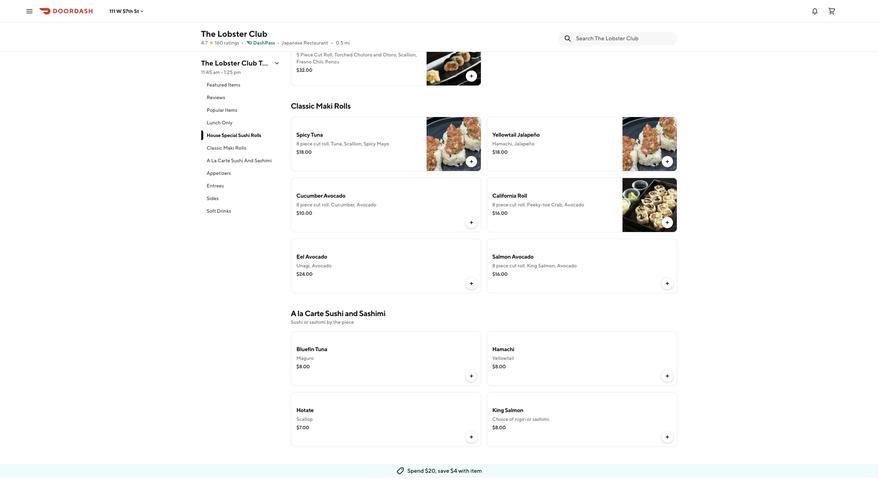 Task type: describe. For each thing, give the bounding box(es) containing it.
spicy for spicy tuna
[[296, 132, 310, 138]]

0 items, open order cart image
[[828, 7, 836, 15]]

japanese restaurant • 0.5 mi
[[282, 40, 350, 46]]

cucumber avocado 8 piece cut roll. cucumber, avocado $10.00
[[296, 193, 377, 216]]

sides button
[[201, 192, 282, 205]]

$8.00 inside bluefin tuna maguro $8.00
[[296, 364, 310, 370]]

$32.00
[[296, 67, 312, 73]]

sashimi
[[309, 319, 326, 325]]

hamachi yellowtail $8.00
[[493, 346, 515, 370]]

menus image
[[274, 60, 280, 66]]

salmon,
[[538, 263, 556, 269]]

0 vertical spatial house
[[291, 16, 313, 25]]

item
[[471, 468, 482, 474]]

scallion, inside the spicy toro 5 piece cut roll, torched chutoro and otoro, scallion, fresno chili, ponzu $32.00
[[398, 52, 417, 58]]

unagi,
[[296, 263, 311, 269]]

toro
[[311, 42, 322, 49]]

dashpass •
[[253, 40, 279, 46]]

roll. for salmon
[[518, 263, 526, 269]]

eel avocado unagi, avocado $24.00
[[296, 254, 332, 277]]

crab,
[[551, 202, 564, 208]]

items for popular items
[[225, 107, 238, 113]]

spend
[[408, 468, 424, 474]]

160
[[215, 40, 223, 46]]

lunch only
[[207, 120, 233, 126]]

$4
[[451, 468, 457, 474]]

111
[[109, 8, 115, 14]]

the
[[333, 319, 341, 325]]

salmon inside salmon avocado 8 piece cut roll. king salmon, avocado $16.00
[[493, 254, 511, 260]]

ratings
[[224, 40, 239, 46]]

and inside the spicy toro 5 piece cut roll, torched chutoro and otoro, scallion, fresno chili, ponzu $32.00
[[373, 52, 382, 58]]

chutoro
[[354, 52, 373, 58]]

a la carte sushi and sashimi button
[[201, 154, 282, 167]]

rolls inside button
[[235, 145, 246, 151]]

add item to cart image for roll
[[665, 220, 670, 225]]

11:45
[[201, 69, 212, 75]]

hamachi
[[493, 346, 515, 353]]

featured
[[207, 82, 227, 88]]

1 horizontal spatial special
[[314, 16, 339, 25]]

california roll 8 piece cut roll. peeky-toe crab, avocado $16.00
[[493, 193, 584, 216]]

st
[[134, 8, 139, 14]]

appetizers button
[[201, 167, 282, 180]]

notification bell image
[[811, 7, 820, 15]]

go
[[270, 59, 279, 67]]

piece for spicy
[[300, 141, 313, 147]]

cut for cucumber
[[314, 202, 321, 208]]

classic inside button
[[207, 145, 222, 151]]

yellowtail inside 'hamachi yellowtail $8.00'
[[493, 356, 514, 361]]

tuna for bluefin tuna
[[315, 346, 327, 353]]

add item to cart image for toro
[[469, 73, 474, 79]]

bluefin tuna maguro $8.00
[[296, 346, 327, 370]]

lunch only button
[[201, 116, 282, 129]]

piece for salmon
[[496, 263, 509, 269]]

the for the lobster club to-go
[[201, 59, 213, 67]]

piece
[[301, 52, 313, 58]]

57th
[[123, 8, 133, 14]]

add item to cart image for hotate
[[469, 434, 474, 440]]

0.5
[[336, 40, 344, 46]]

hotate scallop $7.00
[[296, 407, 314, 431]]

soft drinks
[[207, 208, 231, 214]]

spend $20, save $4 with item
[[408, 468, 482, 474]]

toe
[[543, 202, 550, 208]]

eel
[[296, 254, 304, 260]]

carte for la
[[218, 158, 230, 163]]

soft
[[207, 208, 216, 214]]

roll,
[[324, 52, 334, 58]]

111 w 57th st
[[109, 8, 139, 14]]

dashpass
[[253, 40, 275, 46]]

1 horizontal spatial classic maki rolls
[[291, 101, 351, 110]]

$16.00 inside "california roll 8 piece cut roll. peeky-toe crab, avocado $16.00"
[[493, 210, 508, 216]]

a for la
[[291, 309, 296, 318]]

featured items button
[[201, 79, 282, 91]]

king inside salmon avocado 8 piece cut roll. king salmon, avocado $16.00
[[527, 263, 538, 269]]

8 for california
[[493, 202, 495, 208]]

$8.00 inside king salmon choice of nigiri or sashimi. $8.00
[[493, 425, 506, 431]]

items for featured items
[[228, 82, 240, 88]]

1 vertical spatial special
[[222, 133, 237, 138]]

yellowtail jalapeño image
[[623, 117, 677, 171]]

soft drinks button
[[201, 205, 282, 217]]

sides
[[207, 196, 219, 201]]

reviews button
[[201, 91, 282, 104]]

entrees button
[[201, 180, 282, 192]]

restaurant
[[304, 40, 328, 46]]

$18.00 inside spicy tuna 8 piece cut roll. tuna, scallion, spicy mayo $18.00
[[296, 149, 312, 155]]

cut for spicy
[[314, 141, 321, 147]]

sashimi for and
[[255, 158, 272, 163]]

mayo
[[377, 141, 389, 147]]

of
[[510, 417, 514, 422]]

or inside king salmon choice of nigiri or sashimi. $8.00
[[527, 417, 532, 422]]

add item to cart image for hamachi
[[665, 373, 670, 379]]

salmon avocado 8 piece cut roll. king salmon, avocado $16.00
[[493, 254, 577, 277]]

the lobster club
[[201, 29, 267, 39]]

california
[[493, 193, 517, 199]]

cut
[[314, 52, 323, 58]]

lobster for the lobster club
[[217, 29, 247, 39]]

$7.00
[[296, 425, 309, 431]]

otoro,
[[383, 52, 397, 58]]

$24.00
[[296, 271, 313, 277]]

160 ratings •
[[215, 40, 244, 46]]

sushi up the
[[325, 309, 344, 318]]

$8.00 inside 'hamachi yellowtail $8.00'
[[493, 364, 506, 370]]

la
[[211, 158, 217, 163]]

0 vertical spatial maki
[[316, 101, 333, 110]]

am
[[213, 69, 220, 75]]

spicy toro image
[[427, 31, 481, 86]]

entrees
[[207, 183, 224, 189]]

tuna for spicy tuna
[[311, 132, 323, 138]]

sushi up mi
[[340, 16, 359, 25]]

Item Search search field
[[576, 35, 672, 42]]

scallop
[[296, 417, 313, 422]]

chili,
[[313, 59, 324, 65]]

add item to cart image for tuna
[[469, 159, 474, 164]]

lunch
[[207, 120, 221, 126]]

reviews
[[207, 95, 225, 100]]

lobster for the lobster club to-go
[[215, 59, 240, 67]]

add item to cart image for king salmon
[[665, 434, 670, 440]]

avocado inside "california roll 8 piece cut roll. peeky-toe crab, avocado $16.00"
[[565, 202, 584, 208]]

sushi down the lunch only button
[[238, 133, 250, 138]]

roll. for california
[[518, 202, 526, 208]]

fresno
[[296, 59, 312, 65]]

roll. for spicy
[[322, 141, 330, 147]]

the lobster club to-go
[[201, 59, 279, 67]]



Task type: vqa. For each thing, say whether or not it's contained in the screenshot.


Task type: locate. For each thing, give the bounding box(es) containing it.
hotate
[[296, 407, 314, 414]]

salmon inside king salmon choice of nigiri or sashimi. $8.00
[[505, 407, 524, 414]]

1 horizontal spatial appetizers
[[291, 463, 328, 472]]

1 vertical spatial and
[[345, 309, 358, 318]]

tuna inside bluefin tuna maguro $8.00
[[315, 346, 327, 353]]

cut for salmon
[[510, 263, 517, 269]]

2 vertical spatial spicy
[[364, 141, 376, 147]]

la
[[298, 309, 303, 318]]

1 horizontal spatial sashimi
[[359, 309, 386, 318]]

japanese
[[282, 40, 303, 46]]

yellowtail jalapeño hamachi, jalapeño $18.00
[[493, 132, 540, 155]]

0 horizontal spatial house special sushi rolls
[[207, 133, 261, 138]]

• right ratings on the top left of page
[[242, 40, 244, 46]]

1 horizontal spatial or
[[527, 417, 532, 422]]

1 vertical spatial tuna
[[315, 346, 327, 353]]

sashimi inside a la carte sushi and sashimi sushi or sashimi by the piece
[[359, 309, 386, 318]]

special up restaurant
[[314, 16, 339, 25]]

maki inside button
[[223, 145, 234, 151]]

maki
[[316, 101, 333, 110], [223, 145, 234, 151]]

cut left "salmon," at the bottom right of page
[[510, 263, 517, 269]]

• for japanese restaurant • 0.5 mi
[[331, 40, 333, 46]]

a
[[207, 158, 210, 163], [291, 309, 296, 318]]

0 horizontal spatial carte
[[218, 158, 230, 163]]

tuna
[[311, 132, 323, 138], [315, 346, 327, 353]]

sushi down la
[[291, 319, 303, 325]]

popular items button
[[201, 104, 282, 116]]

roll.
[[322, 141, 330, 147], [322, 202, 330, 208], [518, 202, 526, 208], [518, 263, 526, 269]]

0 horizontal spatial •
[[242, 40, 244, 46]]

$16.00 inside salmon avocado 8 piece cut roll. king salmon, avocado $16.00
[[493, 271, 508, 277]]

1 horizontal spatial •
[[277, 40, 279, 46]]

the up 11:45 at the top
[[201, 59, 213, 67]]

the
[[201, 29, 216, 39], [201, 59, 213, 67]]

1 vertical spatial scallion,
[[344, 141, 363, 147]]

1 horizontal spatial maki
[[316, 101, 333, 110]]

hamachi,
[[493, 141, 514, 147]]

club for the lobster club to-go
[[241, 59, 257, 67]]

0 vertical spatial classic
[[291, 101, 315, 110]]

sashimi.
[[533, 417, 550, 422]]

by
[[327, 319, 332, 325]]

cut left tuna, at the left of page
[[314, 141, 321, 147]]

house special sushi rolls up '0.5'
[[291, 16, 377, 25]]

spicy tuna image
[[427, 117, 481, 171]]

• for 160 ratings •
[[242, 40, 244, 46]]

$8.00
[[296, 364, 310, 370], [493, 364, 506, 370], [493, 425, 506, 431]]

spicy
[[296, 42, 310, 49], [296, 132, 310, 138], [364, 141, 376, 147]]

4.7
[[201, 40, 208, 46]]

lobster
[[217, 29, 247, 39], [215, 59, 240, 67]]

0 horizontal spatial house
[[207, 133, 221, 138]]

1 horizontal spatial classic
[[291, 101, 315, 110]]

8
[[296, 141, 299, 147], [296, 202, 299, 208], [493, 202, 495, 208], [493, 263, 495, 269]]

yellowtail down the hamachi
[[493, 356, 514, 361]]

a left la
[[291, 309, 296, 318]]

the up 4.7
[[201, 29, 216, 39]]

2 $18.00 from the left
[[493, 149, 508, 155]]

1 vertical spatial maki
[[223, 145, 234, 151]]

popular items
[[207, 107, 238, 113]]

classic maki rolls inside button
[[207, 145, 246, 151]]

1 vertical spatial jalapeño
[[514, 141, 535, 147]]

0 vertical spatial tuna
[[311, 132, 323, 138]]

king inside king salmon choice of nigiri or sashimi. $8.00
[[493, 407, 504, 414]]

roll. inside "california roll 8 piece cut roll. peeky-toe crab, avocado $16.00"
[[518, 202, 526, 208]]

piece inside "california roll 8 piece cut roll. peeky-toe crab, avocado $16.00"
[[496, 202, 509, 208]]

add item to cart image
[[469, 73, 474, 79], [469, 159, 474, 164], [665, 220, 670, 225], [665, 281, 670, 287], [469, 373, 474, 379]]

0 vertical spatial appetizers
[[207, 170, 231, 176]]

nigiri
[[515, 417, 526, 422]]

king left "salmon," at the bottom right of page
[[527, 263, 538, 269]]

0 vertical spatial items
[[228, 82, 240, 88]]

111 w 57th st button
[[109, 8, 145, 14]]

add item to cart image
[[665, 159, 670, 164], [469, 220, 474, 225], [469, 281, 474, 287], [665, 373, 670, 379], [469, 434, 474, 440], [665, 434, 670, 440]]

0 vertical spatial $16.00
[[493, 210, 508, 216]]

pm
[[234, 69, 241, 75]]

2 horizontal spatial •
[[331, 40, 333, 46]]

or
[[304, 319, 308, 325], [527, 417, 532, 422]]

8 inside cucumber avocado 8 piece cut roll. cucumber, avocado $10.00
[[296, 202, 299, 208]]

1 vertical spatial spicy
[[296, 132, 310, 138]]

add item to cart image for cucumber avocado
[[469, 220, 474, 225]]

0 vertical spatial the
[[201, 29, 216, 39]]

save
[[438, 468, 450, 474]]

1 the from the top
[[201, 29, 216, 39]]

1 vertical spatial house
[[207, 133, 221, 138]]

king salmon choice of nigiri or sashimi. $8.00
[[493, 407, 550, 431]]

spicy toro 5 piece cut roll, torched chutoro and otoro, scallion, fresno chili, ponzu $32.00
[[296, 42, 417, 73]]

1 • from the left
[[242, 40, 244, 46]]

only
[[222, 120, 233, 126]]

8 inside spicy tuna 8 piece cut roll. tuna, scallion, spicy mayo $18.00
[[296, 141, 299, 147]]

1 vertical spatial lobster
[[215, 59, 240, 67]]

• left '0.5'
[[331, 40, 333, 46]]

2 the from the top
[[201, 59, 213, 67]]

0 vertical spatial house special sushi rolls
[[291, 16, 377, 25]]

open menu image
[[25, 7, 34, 15]]

king
[[527, 263, 538, 269], [493, 407, 504, 414]]

king up choice
[[493, 407, 504, 414]]

classic
[[291, 101, 315, 110], [207, 145, 222, 151]]

scallion, right otoro,
[[398, 52, 417, 58]]

0 horizontal spatial classic
[[207, 145, 222, 151]]

0 vertical spatial classic maki rolls
[[291, 101, 351, 110]]

house down lunch
[[207, 133, 221, 138]]

spicy for spicy toro
[[296, 42, 310, 49]]

featured items
[[207, 82, 240, 88]]

8 inside salmon avocado 8 piece cut roll. king salmon, avocado $16.00
[[493, 263, 495, 269]]

1 vertical spatial yellowtail
[[493, 356, 514, 361]]

items down pm
[[228, 82, 240, 88]]

mi
[[345, 40, 350, 46]]

sushi inside button
[[231, 158, 243, 163]]

yellowtail inside yellowtail jalapeño hamachi, jalapeño $18.00
[[493, 132, 517, 138]]

classic maki rolls button
[[201, 142, 282, 154]]

yellowtail up hamachi,
[[493, 132, 517, 138]]

1 vertical spatial club
[[241, 59, 257, 67]]

0 horizontal spatial special
[[222, 133, 237, 138]]

with
[[458, 468, 470, 474]]

to-
[[259, 59, 270, 67]]

1 vertical spatial the
[[201, 59, 213, 67]]

$16.00
[[493, 210, 508, 216], [493, 271, 508, 277]]

torched
[[335, 52, 353, 58]]

$8.00 down choice
[[493, 425, 506, 431]]

0 vertical spatial or
[[304, 319, 308, 325]]

piece for california
[[496, 202, 509, 208]]

0 vertical spatial a
[[207, 158, 210, 163]]

1 horizontal spatial house
[[291, 16, 313, 25]]

special
[[314, 16, 339, 25], [222, 133, 237, 138]]

$20,
[[425, 468, 437, 474]]

0 vertical spatial yellowtail
[[493, 132, 517, 138]]

-
[[221, 69, 223, 75]]

• left the japanese
[[277, 40, 279, 46]]

a for la
[[207, 158, 210, 163]]

roll. left "salmon," at the bottom right of page
[[518, 263, 526, 269]]

1 horizontal spatial king
[[527, 263, 538, 269]]

roll. left cucumber, on the top of page
[[322, 202, 330, 208]]

11:45 am - 1:25 pm
[[201, 69, 241, 75]]

5
[[296, 52, 300, 58]]

1 vertical spatial king
[[493, 407, 504, 414]]

sashimi inside button
[[255, 158, 272, 163]]

$8.00 down maguro at the bottom left of page
[[296, 364, 310, 370]]

piece inside spicy tuna 8 piece cut roll. tuna, scallion, spicy mayo $18.00
[[300, 141, 313, 147]]

sashimi for and
[[359, 309, 386, 318]]

items inside "button"
[[228, 82, 240, 88]]

carte for la
[[305, 309, 324, 318]]

1 vertical spatial house special sushi rolls
[[207, 133, 261, 138]]

sashimi
[[255, 158, 272, 163], [359, 309, 386, 318]]

2 yellowtail from the top
[[493, 356, 514, 361]]

0 vertical spatial king
[[527, 263, 538, 269]]

piece inside cucumber avocado 8 piece cut roll. cucumber, avocado $10.00
[[300, 202, 313, 208]]

piece inside a la carte sushi and sashimi sushi or sashimi by the piece
[[342, 319, 354, 325]]

maguro
[[296, 356, 314, 361]]

0 vertical spatial sashimi
[[255, 158, 272, 163]]

house
[[291, 16, 313, 25], [207, 133, 221, 138]]

a inside a la carte sushi and sashimi sushi or sashimi by the piece
[[291, 309, 296, 318]]

roll. left tuna, at the left of page
[[322, 141, 330, 147]]

1 vertical spatial carte
[[305, 309, 324, 318]]

cut inside "california roll 8 piece cut roll. peeky-toe crab, avocado $16.00"
[[510, 202, 517, 208]]

0 vertical spatial club
[[249, 29, 267, 39]]

cut inside cucumber avocado 8 piece cut roll. cucumber, avocado $10.00
[[314, 202, 321, 208]]

scallion, right tuna, at the left of page
[[344, 141, 363, 147]]

california roll image
[[623, 178, 677, 232]]

1 vertical spatial $16.00
[[493, 271, 508, 277]]

carte right la on the left
[[218, 158, 230, 163]]

8 for cucumber
[[296, 202, 299, 208]]

0 horizontal spatial a
[[207, 158, 210, 163]]

tuna,
[[331, 141, 343, 147]]

1 vertical spatial a
[[291, 309, 296, 318]]

piece inside salmon avocado 8 piece cut roll. king salmon, avocado $16.00
[[496, 263, 509, 269]]

1 horizontal spatial carte
[[305, 309, 324, 318]]

0 vertical spatial jalapeño
[[518, 132, 540, 138]]

add item to cart image for eel avocado
[[469, 281, 474, 287]]

$18.00 inside yellowtail jalapeño hamachi, jalapeño $18.00
[[493, 149, 508, 155]]

1 horizontal spatial and
[[373, 52, 382, 58]]

and
[[244, 158, 254, 163]]

items inside button
[[225, 107, 238, 113]]

0 horizontal spatial or
[[304, 319, 308, 325]]

cut inside spicy tuna 8 piece cut roll. tuna, scallion, spicy mayo $18.00
[[314, 141, 321, 147]]

2 • from the left
[[277, 40, 279, 46]]

0 horizontal spatial and
[[345, 309, 358, 318]]

0 horizontal spatial king
[[493, 407, 504, 414]]

drinks
[[217, 208, 231, 214]]

lobster up ratings on the top left of page
[[217, 29, 247, 39]]

carte inside a la carte sushi and sashimi sushi or sashimi by the piece
[[305, 309, 324, 318]]

1:25
[[224, 69, 233, 75]]

popular
[[207, 107, 224, 113]]

roll. inside salmon avocado 8 piece cut roll. king salmon, avocado $16.00
[[518, 263, 526, 269]]

1 horizontal spatial a
[[291, 309, 296, 318]]

2 $16.00 from the top
[[493, 271, 508, 277]]

house special sushi rolls down only
[[207, 133, 261, 138]]

1 vertical spatial classic maki rolls
[[207, 145, 246, 151]]

roll. inside cucumber avocado 8 piece cut roll. cucumber, avocado $10.00
[[322, 202, 330, 208]]

carte inside button
[[218, 158, 230, 163]]

cut for california
[[510, 202, 517, 208]]

roll. for cucumber
[[322, 202, 330, 208]]

0 vertical spatial carte
[[218, 158, 230, 163]]

or right nigiri
[[527, 417, 532, 422]]

•
[[242, 40, 244, 46], [277, 40, 279, 46], [331, 40, 333, 46]]

lobster up 1:25
[[215, 59, 240, 67]]

0 horizontal spatial maki
[[223, 145, 234, 151]]

a left la on the left
[[207, 158, 210, 163]]

1 horizontal spatial scallion,
[[398, 52, 417, 58]]

1 vertical spatial items
[[225, 107, 238, 113]]

1 horizontal spatial house special sushi rolls
[[291, 16, 377, 25]]

0 vertical spatial scallion,
[[398, 52, 417, 58]]

1 $16.00 from the top
[[493, 210, 508, 216]]

spicy inside the spicy toro 5 piece cut roll, torched chutoro and otoro, scallion, fresno chili, ponzu $32.00
[[296, 42, 310, 49]]

or left 'sashimi'
[[304, 319, 308, 325]]

cut down california
[[510, 202, 517, 208]]

1 vertical spatial or
[[527, 417, 532, 422]]

0 horizontal spatial appetizers
[[207, 170, 231, 176]]

0 vertical spatial and
[[373, 52, 382, 58]]

a inside button
[[207, 158, 210, 163]]

cut inside salmon avocado 8 piece cut roll. king salmon, avocado $16.00
[[510, 263, 517, 269]]

1 horizontal spatial $18.00
[[493, 149, 508, 155]]

0 vertical spatial salmon
[[493, 254, 511, 260]]

roll. inside spicy tuna 8 piece cut roll. tuna, scallion, spicy mayo $18.00
[[322, 141, 330, 147]]

house special sushi rolls
[[291, 16, 377, 25], [207, 133, 261, 138]]

$8.00 down the hamachi
[[493, 364, 506, 370]]

roll. down roll
[[518, 202, 526, 208]]

0 horizontal spatial sashimi
[[255, 158, 272, 163]]

1 vertical spatial salmon
[[505, 407, 524, 414]]

the for the lobster club
[[201, 29, 216, 39]]

1 vertical spatial appetizers
[[291, 463, 328, 472]]

special down only
[[222, 133, 237, 138]]

8 inside "california roll 8 piece cut roll. peeky-toe crab, avocado $16.00"
[[493, 202, 495, 208]]

ponzu
[[325, 59, 339, 65]]

1 $18.00 from the left
[[296, 149, 312, 155]]

sushi left and
[[231, 158, 243, 163]]

0 vertical spatial special
[[314, 16, 339, 25]]

and inside a la carte sushi and sashimi sushi or sashimi by the piece
[[345, 309, 358, 318]]

3 • from the left
[[331, 40, 333, 46]]

or inside a la carte sushi and sashimi sushi or sashimi by the piece
[[304, 319, 308, 325]]

0 horizontal spatial $18.00
[[296, 149, 312, 155]]

bluefin
[[296, 346, 314, 353]]

piece
[[300, 141, 313, 147], [300, 202, 313, 208], [496, 202, 509, 208], [496, 263, 509, 269], [342, 319, 354, 325]]

$18.00
[[296, 149, 312, 155], [493, 149, 508, 155]]

0 horizontal spatial scallion,
[[344, 141, 363, 147]]

cut down cucumber
[[314, 202, 321, 208]]

$10.00
[[296, 210, 312, 216]]

a la carte sushi and sashimi
[[207, 158, 272, 163]]

carte up 'sashimi'
[[305, 309, 324, 318]]

choice
[[493, 417, 509, 422]]

items up only
[[225, 107, 238, 113]]

appetizers
[[207, 170, 231, 176], [291, 463, 328, 472]]

piece for cucumber
[[300, 202, 313, 208]]

club left to-
[[241, 59, 257, 67]]

w
[[116, 8, 122, 14]]

0 vertical spatial spicy
[[296, 42, 310, 49]]

0 horizontal spatial classic maki rolls
[[207, 145, 246, 151]]

club for the lobster club
[[249, 29, 267, 39]]

peeky-
[[527, 202, 543, 208]]

8 for spicy
[[296, 141, 299, 147]]

cucumber
[[296, 193, 323, 199]]

8 for salmon
[[493, 263, 495, 269]]

club up dashpass
[[249, 29, 267, 39]]

0 vertical spatial lobster
[[217, 29, 247, 39]]

1 yellowtail from the top
[[493, 132, 517, 138]]

1 vertical spatial classic
[[207, 145, 222, 151]]

club
[[249, 29, 267, 39], [241, 59, 257, 67]]

tuna inside spicy tuna 8 piece cut roll. tuna, scallion, spicy mayo $18.00
[[311, 132, 323, 138]]

1 vertical spatial sashimi
[[359, 309, 386, 318]]

cut
[[314, 141, 321, 147], [314, 202, 321, 208], [510, 202, 517, 208], [510, 263, 517, 269]]

rolls
[[360, 16, 377, 25], [334, 101, 351, 110], [251, 133, 261, 138], [235, 145, 246, 151]]

house up the japanese
[[291, 16, 313, 25]]

sushi
[[340, 16, 359, 25], [238, 133, 250, 138], [231, 158, 243, 163], [325, 309, 344, 318], [291, 319, 303, 325]]

scallion, inside spicy tuna 8 piece cut roll. tuna, scallion, spicy mayo $18.00
[[344, 141, 363, 147]]

appetizers inside button
[[207, 170, 231, 176]]



